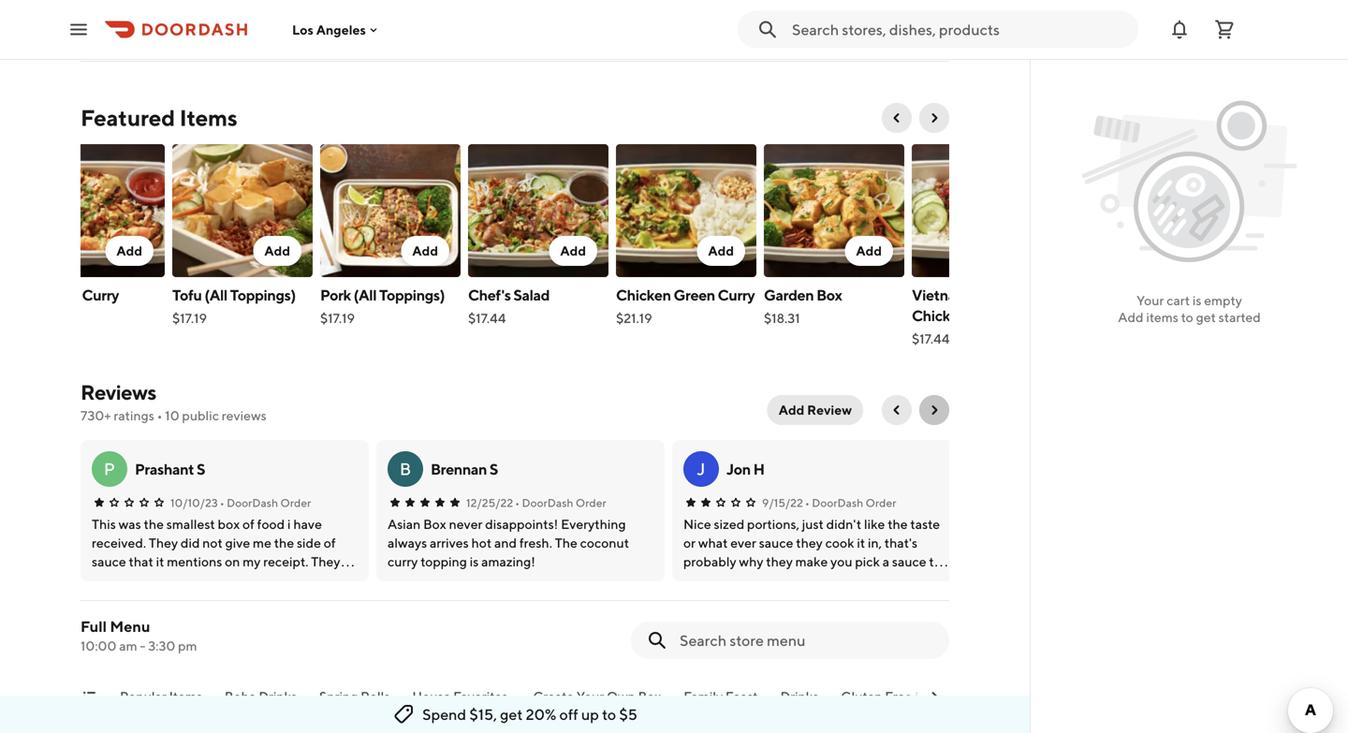 Task type: locate. For each thing, give the bounding box(es) containing it.
1 order from the left
[[280, 496, 311, 509]]

3 doordash from the left
[[812, 496, 864, 509]]

toppings)
[[230, 286, 296, 304], [379, 286, 445, 304]]

desserts
[[915, 689, 966, 704]]

free
[[885, 689, 912, 704]]

drinks down item search search field
[[781, 689, 819, 704]]

am
[[119, 638, 137, 654]]

(all inside tofu (all toppings) $17.19
[[204, 286, 227, 304]]

add inside button
[[779, 402, 805, 418]]

20%
[[526, 706, 557, 723]]

1 horizontal spatial box
[[817, 286, 842, 304]]

1 horizontal spatial get
[[1196, 309, 1216, 325]]

gluten
[[841, 689, 882, 704]]

to inside your cart is empty add items to get started
[[1181, 309, 1194, 325]]

2 order from the left
[[576, 496, 606, 509]]

$17.19 down tofu
[[172, 310, 207, 326]]

chicken inside chicken green curry $21.19
[[616, 286, 671, 304]]

• for j
[[805, 496, 810, 509]]

box
[[817, 286, 842, 304], [638, 689, 661, 704]]

• left 10
[[157, 408, 162, 423]]

5 add button from the left
[[697, 236, 745, 266]]

prashant s
[[135, 460, 205, 478]]

toppings) inside tofu (all toppings) $17.19
[[230, 286, 296, 304]]

3 order from the left
[[866, 496, 897, 509]]

order for b
[[576, 496, 606, 509]]

1 horizontal spatial (all
[[354, 286, 377, 304]]

1 vertical spatial to
[[602, 706, 616, 723]]

Store search: begin typing to search for stores available on DoorDash text field
[[792, 19, 1127, 40]]

review
[[807, 402, 852, 418]]

1 horizontal spatial s
[[490, 460, 498, 478]]

•
[[157, 408, 162, 423], [220, 496, 224, 509], [515, 496, 520, 509], [805, 496, 810, 509]]

s
[[197, 460, 205, 478], [490, 460, 498, 478]]

your inside create your own box button
[[577, 689, 604, 704]]

add button for chicken green curry
[[697, 236, 745, 266]]

1 horizontal spatial doordash
[[522, 496, 574, 509]]

1 horizontal spatial chicken
[[616, 286, 671, 304]]

$17.19 down pork
[[320, 310, 355, 326]]

$17.44
[[468, 310, 506, 326], [912, 331, 950, 346]]

get down is
[[1196, 309, 1216, 325]]

(all inside pork (all toppings) $17.19
[[354, 286, 377, 304]]

items inside heading
[[180, 104, 238, 131]]

$17.19
[[172, 310, 207, 326], [320, 310, 355, 326]]

• right 12/25/22
[[515, 496, 520, 509]]

spend $15, get 20% off up to $5
[[422, 706, 638, 723]]

jon
[[727, 460, 751, 478]]

public
[[182, 408, 219, 423]]

get
[[1196, 309, 1216, 325], [500, 706, 523, 723]]

off
[[560, 706, 578, 723]]

your up up
[[577, 689, 604, 704]]

b
[[400, 459, 411, 479]]

1 horizontal spatial toppings)
[[379, 286, 445, 304]]

toppings) inside pork (all toppings) $17.19
[[379, 286, 445, 304]]

1 add button from the left
[[105, 236, 154, 266]]

$17.19 inside pork (all toppings) $17.19
[[320, 310, 355, 326]]

0 vertical spatial items
[[180, 104, 238, 131]]

$17.44 inside 'vietnamese hot chicken $17.44'
[[912, 331, 950, 346]]

• right 10/10/23 at the bottom left of page
[[220, 496, 224, 509]]

drinks button
[[781, 687, 819, 717]]

get inside your cart is empty add items to get started
[[1196, 309, 1216, 325]]

1 drinks from the left
[[259, 689, 297, 704]]

drinks right boba
[[259, 689, 297, 704]]

box right own
[[638, 689, 661, 704]]

items right popular
[[169, 689, 202, 704]]

reviews link
[[81, 380, 156, 405]]

0 horizontal spatial order
[[280, 496, 311, 509]]

prashant
[[135, 460, 194, 478]]

add inside your cart is empty add items to get started
[[1118, 309, 1144, 325]]

chicken curry
[[24, 286, 119, 304]]

2 (all from the left
[[354, 286, 377, 304]]

0 horizontal spatial $17.44
[[468, 310, 506, 326]]

(all right pork
[[354, 286, 377, 304]]

family
[[684, 689, 723, 704]]

s up 10/10/23 at the bottom left of page
[[197, 460, 205, 478]]

0 horizontal spatial to
[[602, 706, 616, 723]]

spring rolls
[[319, 689, 390, 704]]

doordash for p
[[227, 496, 278, 509]]

2 doordash from the left
[[522, 496, 574, 509]]

curry
[[82, 286, 119, 304], [718, 286, 755, 304]]

doordash right the 9/15/22
[[812, 496, 864, 509]]

0 horizontal spatial $17.19
[[172, 310, 207, 326]]

order for p
[[280, 496, 311, 509]]

0 vertical spatial get
[[1196, 309, 1216, 325]]

toppings) right pork
[[379, 286, 445, 304]]

doordash right 10/10/23 at the bottom left of page
[[227, 496, 278, 509]]

1 horizontal spatial your
[[1137, 293, 1164, 308]]

doordash right 12/25/22
[[522, 496, 574, 509]]

1 vertical spatial box
[[638, 689, 661, 704]]

h
[[753, 460, 765, 478]]

730+
[[81, 408, 111, 423]]

tofu
[[172, 286, 202, 304]]

curry inside chicken green curry $21.19
[[718, 286, 755, 304]]

previous image
[[890, 403, 905, 418]]

0 horizontal spatial toppings)
[[230, 286, 296, 304]]

tofu (all toppings) $17.19
[[172, 286, 296, 326]]

• right the 9/15/22
[[805, 496, 810, 509]]

0 horizontal spatial drinks
[[259, 689, 297, 704]]

get right "$15,"
[[500, 706, 523, 723]]

add review button
[[768, 395, 863, 425]]

1 horizontal spatial $17.19
[[320, 310, 355, 326]]

• doordash order right 12/25/22
[[515, 496, 606, 509]]

2 horizontal spatial doordash
[[812, 496, 864, 509]]

angeles
[[316, 22, 366, 37]]

1 toppings) from the left
[[230, 286, 296, 304]]

items inside button
[[169, 689, 202, 704]]

1 $17.19 from the left
[[172, 310, 207, 326]]

• doordash order
[[220, 496, 311, 509], [515, 496, 606, 509], [805, 496, 897, 509]]

0 horizontal spatial s
[[197, 460, 205, 478]]

order for j
[[866, 496, 897, 509]]

0 horizontal spatial get
[[500, 706, 523, 723]]

chef's salad image
[[468, 144, 609, 277]]

1 horizontal spatial to
[[1181, 309, 1194, 325]]

1 vertical spatial items
[[169, 689, 202, 704]]

1 horizontal spatial drinks
[[781, 689, 819, 704]]

drinks
[[259, 689, 297, 704], [781, 689, 819, 704]]

• for b
[[515, 496, 520, 509]]

boba drinks
[[225, 689, 297, 704]]

• doordash order right 10/10/23 at the bottom left of page
[[220, 496, 311, 509]]

2 toppings) from the left
[[379, 286, 445, 304]]

p
[[104, 459, 115, 479]]

1 s from the left
[[197, 460, 205, 478]]

6 add button from the left
[[845, 236, 893, 266]]

$17.19 inside tofu (all toppings) $17.19
[[172, 310, 207, 326]]

popular
[[120, 689, 166, 704]]

notification bell image
[[1169, 18, 1191, 41]]

add
[[116, 243, 142, 258], [264, 243, 290, 258], [412, 243, 438, 258], [560, 243, 586, 258], [708, 243, 734, 258], [856, 243, 882, 258], [1118, 309, 1144, 325], [779, 402, 805, 418]]

rolls
[[361, 689, 390, 704]]

0 horizontal spatial doordash
[[227, 496, 278, 509]]

doordash
[[227, 496, 278, 509], [522, 496, 574, 509], [812, 496, 864, 509]]

• doordash order right the 9/15/22
[[805, 496, 897, 509]]

your inside your cart is empty add items to get started
[[1137, 293, 1164, 308]]

spend
[[422, 706, 466, 723]]

add button
[[105, 236, 154, 266], [253, 236, 302, 266], [401, 236, 449, 266], [549, 236, 597, 266], [697, 236, 745, 266], [845, 236, 893, 266]]

$17.44 down vietnamese
[[912, 331, 950, 346]]

(all
[[204, 286, 227, 304], [354, 286, 377, 304]]

empty
[[1204, 293, 1243, 308]]

toppings) left pork
[[230, 286, 296, 304]]

0 horizontal spatial (all
[[204, 286, 227, 304]]

2 $17.19 from the left
[[320, 310, 355, 326]]

s up 12/25/22
[[490, 460, 498, 478]]

(all right tofu
[[204, 286, 227, 304]]

vietnamese
[[912, 286, 991, 304]]

your up items
[[1137, 293, 1164, 308]]

next image
[[927, 403, 942, 418]]

house favorites.
[[412, 689, 511, 704]]

chicken curry image
[[24, 144, 165, 277]]

boba drinks button
[[225, 687, 297, 717]]

2 curry from the left
[[718, 286, 755, 304]]

to down cart
[[1181, 309, 1194, 325]]

items right featured
[[180, 104, 238, 131]]

1 vertical spatial $17.44
[[912, 331, 950, 346]]

2 horizontal spatial order
[[866, 496, 897, 509]]

0 vertical spatial your
[[1137, 293, 1164, 308]]

2 horizontal spatial chicken
[[912, 307, 967, 324]]

$17.44 inside chef's salad $17.44
[[468, 310, 506, 326]]

0 horizontal spatial box
[[638, 689, 661, 704]]

toppings) for tofu (all toppings)
[[230, 286, 296, 304]]

family feast button
[[684, 687, 758, 717]]

$17.44 down chef's
[[468, 310, 506, 326]]

3 • doordash order from the left
[[805, 496, 897, 509]]

curry down chicken curry image
[[82, 286, 119, 304]]

curry right the green
[[718, 286, 755, 304]]

0 vertical spatial $17.44
[[468, 310, 506, 326]]

to right up
[[602, 706, 616, 723]]

0 vertical spatial box
[[817, 286, 842, 304]]

0 vertical spatial to
[[1181, 309, 1194, 325]]

items
[[180, 104, 238, 131], [169, 689, 202, 704]]

los angeles button
[[292, 22, 381, 37]]

3 add button from the left
[[401, 236, 449, 266]]

0 horizontal spatial your
[[577, 689, 604, 704]]

0 horizontal spatial • doordash order
[[220, 496, 311, 509]]

cart
[[1167, 293, 1190, 308]]

0 horizontal spatial curry
[[82, 286, 119, 304]]

1 horizontal spatial order
[[576, 496, 606, 509]]

4 add button from the left
[[549, 236, 597, 266]]

reviews
[[81, 380, 156, 405]]

1 doordash from the left
[[227, 496, 278, 509]]

toppings) for pork (all toppings)
[[379, 286, 445, 304]]

2 horizontal spatial • doordash order
[[805, 496, 897, 509]]

box right garden
[[817, 286, 842, 304]]

chicken
[[24, 286, 79, 304], [616, 286, 671, 304], [912, 307, 967, 324]]

1 horizontal spatial $17.44
[[912, 331, 950, 346]]

1 horizontal spatial • doordash order
[[515, 496, 606, 509]]

1 horizontal spatial curry
[[718, 286, 755, 304]]

tofu (all toppings) image
[[172, 144, 313, 277]]

chef's
[[468, 286, 511, 304]]

1 (all from the left
[[204, 286, 227, 304]]

2 add button from the left
[[253, 236, 302, 266]]

2 • doordash order from the left
[[515, 496, 606, 509]]

$17.19 for tofu
[[172, 310, 207, 326]]

order
[[280, 496, 311, 509], [576, 496, 606, 509], [866, 496, 897, 509]]

1 • doordash order from the left
[[220, 496, 311, 509]]

open menu image
[[67, 18, 90, 41]]

0 horizontal spatial chicken
[[24, 286, 79, 304]]

2 s from the left
[[490, 460, 498, 478]]

12/25/22
[[466, 496, 513, 509]]

your
[[1137, 293, 1164, 308], [577, 689, 604, 704]]

reviews 730+ ratings • 10 public reviews
[[81, 380, 267, 423]]

pork
[[320, 286, 351, 304]]

1 vertical spatial your
[[577, 689, 604, 704]]

Item Search search field
[[680, 630, 934, 651]]



Task type: vqa. For each thing, say whether or not it's contained in the screenshot.


Task type: describe. For each thing, give the bounding box(es) containing it.
10
[[165, 408, 179, 423]]

pm
[[178, 638, 197, 654]]

house
[[412, 689, 451, 704]]

1 vertical spatial get
[[500, 706, 523, 723]]

add for chicken curry
[[116, 243, 142, 258]]

• doordash order for p
[[220, 496, 311, 509]]

green
[[674, 286, 715, 304]]

boba
[[225, 689, 256, 704]]

doordash for j
[[812, 496, 864, 509]]

add review
[[779, 402, 852, 418]]

is
[[1193, 293, 1202, 308]]

-
[[140, 638, 146, 654]]

• doordash order for j
[[805, 496, 897, 509]]

gluten free desserts
[[841, 689, 966, 704]]

chef's salad $17.44
[[468, 286, 550, 326]]

items
[[1146, 309, 1179, 325]]

items for featured items
[[180, 104, 238, 131]]

box inside button
[[638, 689, 661, 704]]

garden box image
[[764, 144, 905, 277]]

to for up
[[602, 706, 616, 723]]

chicken inside 'vietnamese hot chicken $17.44'
[[912, 307, 967, 324]]

full
[[81, 618, 107, 635]]

create your own box
[[533, 689, 661, 704]]

add button for chicken curry
[[105, 236, 154, 266]]

featured items
[[81, 104, 238, 131]]

scroll menu navigation right image
[[927, 689, 942, 704]]

• inside the reviews 730+ ratings • 10 public reviews
[[157, 408, 162, 423]]

house favorites. button
[[412, 687, 511, 717]]

0 items, open order cart image
[[1214, 18, 1236, 41]]

box inside garden box $18.31
[[817, 286, 842, 304]]

salad
[[513, 286, 550, 304]]

chicken for chicken green curry $21.19
[[616, 286, 671, 304]]

your cart is empty add items to get started
[[1118, 293, 1261, 325]]

s for p
[[197, 460, 205, 478]]

(all for tofu
[[204, 286, 227, 304]]

gluten free desserts button
[[841, 687, 966, 717]]

popular items
[[120, 689, 202, 704]]

show menu categories image
[[82, 689, 97, 704]]

chicken for chicken curry
[[24, 286, 79, 304]]

featured
[[81, 104, 175, 131]]

$5
[[619, 706, 638, 723]]

pork (all toppings) image
[[320, 144, 461, 277]]

j
[[697, 459, 706, 479]]

jon h
[[727, 460, 765, 478]]

add for garden box
[[856, 243, 882, 258]]

items for popular items
[[169, 689, 202, 704]]

• for p
[[220, 496, 224, 509]]

pork (all toppings) $17.19
[[320, 286, 445, 326]]

full menu 10:00 am - 3:30 pm
[[81, 618, 197, 654]]

hot
[[994, 286, 1019, 304]]

2 drinks from the left
[[781, 689, 819, 704]]

feast
[[726, 689, 758, 704]]

spring
[[319, 689, 358, 704]]

los
[[292, 22, 314, 37]]

• doordash order for b
[[515, 496, 606, 509]]

chicken green curry $21.19
[[616, 286, 755, 326]]

add for tofu (all toppings)
[[264, 243, 290, 258]]

own
[[607, 689, 636, 704]]

doordash for b
[[522, 496, 574, 509]]

$21.19
[[616, 310, 652, 326]]

los angeles
[[292, 22, 366, 37]]

next button of carousel image
[[927, 110, 942, 125]]

add button for garden box
[[845, 236, 893, 266]]

popular items button
[[120, 687, 202, 717]]

favorites.
[[453, 689, 511, 704]]

brennan
[[431, 460, 487, 478]]

(all for pork
[[354, 286, 377, 304]]

$15,
[[469, 706, 497, 723]]

add button for chef's salad
[[549, 236, 597, 266]]

reviews
[[222, 408, 267, 423]]

add button for pork (all toppings)
[[401, 236, 449, 266]]

menu
[[110, 618, 150, 635]]

$17.19 for pork
[[320, 310, 355, 326]]

spring rolls button
[[319, 687, 390, 717]]

s for b
[[490, 460, 498, 478]]

ratings
[[114, 408, 154, 423]]

brennan s
[[431, 460, 498, 478]]

family feast
[[684, 689, 758, 704]]

up
[[581, 706, 599, 723]]

create your own box button
[[533, 687, 661, 717]]

drinks inside button
[[259, 689, 297, 704]]

started
[[1219, 309, 1261, 325]]

vietnamese hot chicken $17.44
[[912, 286, 1019, 346]]

featured items heading
[[81, 103, 238, 133]]

$18.31
[[764, 310, 800, 326]]

10/10/23
[[170, 496, 218, 509]]

chicken green curry image
[[616, 144, 757, 277]]

create
[[533, 689, 574, 704]]

add for chicken green curry
[[708, 243, 734, 258]]

add button for tofu (all toppings)
[[253, 236, 302, 266]]

add for pork (all toppings)
[[412, 243, 438, 258]]

10:00
[[81, 638, 117, 654]]

1 curry from the left
[[82, 286, 119, 304]]

9/15/22
[[762, 496, 803, 509]]

3:30
[[148, 638, 175, 654]]

to for items
[[1181, 309, 1194, 325]]

garden box $18.31
[[764, 286, 842, 326]]

add for chef's salad
[[560, 243, 586, 258]]

garden
[[764, 286, 814, 304]]

previous button of carousel image
[[890, 110, 905, 125]]



